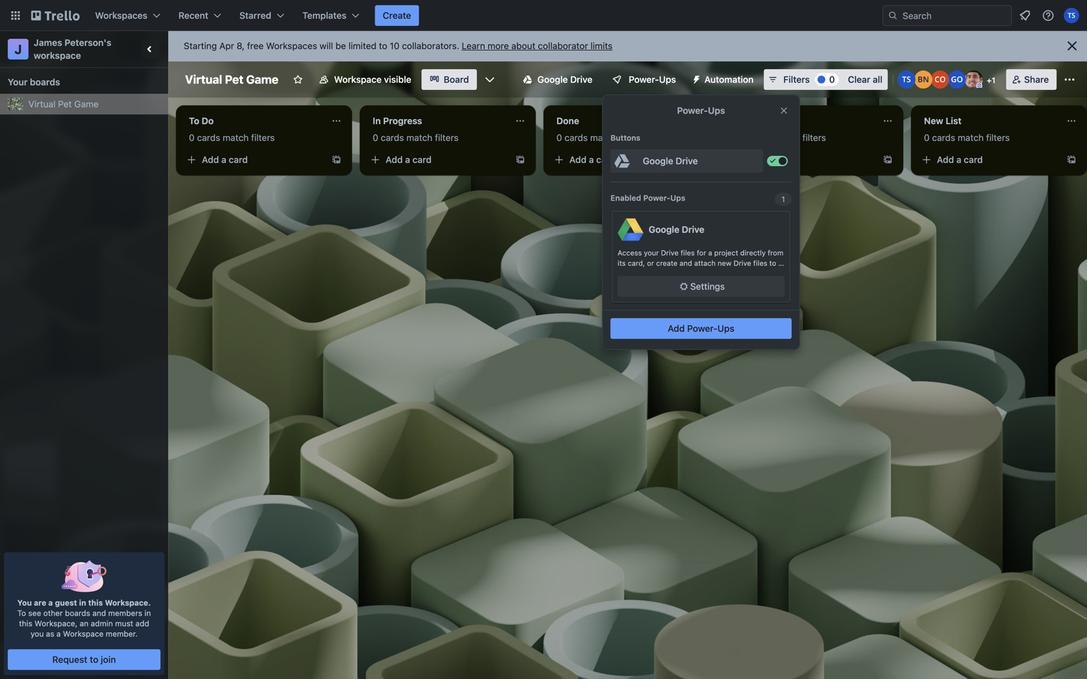 Task type: describe. For each thing, give the bounding box(es) containing it.
will
[[320, 40, 333, 51]]

to inside the you are a guest in this workspace. to see other boards and members in this workspace, an admin must add you as a workspace member.
[[17, 609, 26, 618]]

cards inside done 0 cards match filters
[[565, 132, 588, 143]]

request to join button
[[8, 650, 160, 671]]

match for new list
[[958, 132, 984, 143]]

cards for new
[[933, 132, 956, 143]]

recent
[[179, 10, 209, 21]]

other
[[43, 609, 63, 618]]

card for to do
[[229, 154, 248, 165]]

you
[[17, 599, 32, 608]]

2 create from template… image from the left
[[883, 155, 894, 165]]

apr
[[220, 40, 234, 51]]

power- up done text field
[[629, 74, 660, 85]]

free
[[247, 40, 264, 51]]

open information menu image
[[1043, 9, 1055, 22]]

as
[[46, 630, 54, 639]]

1 horizontal spatial 1
[[993, 76, 996, 85]]

starting
[[184, 40, 217, 51]]

power-ups inside button
[[629, 74, 677, 85]]

8,
[[237, 40, 245, 51]]

learn
[[462, 40, 486, 51]]

back to home image
[[31, 5, 80, 26]]

add a card button for in progress
[[365, 150, 508, 170]]

your
[[644, 249, 659, 257]]

0 horizontal spatial files
[[681, 249, 695, 257]]

in
[[373, 116, 381, 126]]

4 add a card from the left
[[754, 154, 800, 165]]

4 filters from the left
[[803, 132, 827, 143]]

match for in progress
[[407, 132, 433, 143]]

4 cards from the left
[[749, 132, 772, 143]]

templates button
[[295, 5, 367, 26]]

0 horizontal spatial boards
[[30, 77, 60, 87]]

power- down the settings button
[[688, 323, 718, 334]]

christina overa (christinaovera) image
[[932, 71, 950, 89]]

0 down to do
[[189, 132, 195, 143]]

0 vertical spatial google drive button
[[516, 69, 601, 90]]

4 add a card button from the left
[[733, 150, 875, 170]]

ups left 'automation' button
[[660, 74, 677, 85]]

are
[[34, 599, 46, 608]]

more
[[488, 40, 509, 51]]

or
[[648, 259, 655, 268]]

to inside text box
[[189, 116, 199, 126]]

new
[[718, 259, 732, 268]]

collaborator
[[538, 40, 589, 51]]

request
[[52, 655, 87, 666]]

starred
[[240, 10, 272, 21]]

0 horizontal spatial virtual pet game
[[28, 99, 99, 109]]

james
[[34, 37, 62, 48]]

buttons
[[611, 133, 641, 142]]

see
[[28, 609, 41, 618]]

power-ups button
[[603, 69, 684, 90]]

0 left clear
[[830, 74, 836, 85]]

0 inside done 0 cards match filters
[[557, 132, 562, 143]]

add
[[136, 620, 149, 629]]

workspace
[[34, 50, 81, 61]]

and inside access your drive files for a project directly from its card, or create and attach new drive files to a card.
[[680, 259, 693, 268]]

limits
[[591, 40, 613, 51]]

about
[[512, 40, 536, 51]]

enabled
[[611, 194, 642, 203]]

0 cards match filters for new list
[[925, 132, 1011, 143]]

Search field
[[899, 6, 1012, 25]]

enabled power-ups
[[611, 194, 686, 203]]

ups down 'automation' button
[[708, 105, 726, 116]]

access
[[618, 249, 642, 257]]

access your drive files for a project directly from its card, or create and attach new drive files to a card.
[[618, 249, 784, 278]]

do
[[202, 116, 214, 126]]

1 horizontal spatial workspaces
[[266, 40, 317, 51]]

0 horizontal spatial google drive icon image
[[524, 75, 533, 84]]

boards inside the you are a guest in this workspace. to see other boards and members in this workspace, an admin must add you as a workspace member.
[[65, 609, 90, 618]]

1 create from template… image from the left
[[515, 155, 526, 165]]

to inside access your drive files for a project directly from its card, or create and attach new drive files to a card.
[[770, 259, 777, 268]]

your
[[8, 77, 28, 87]]

pet inside virtual pet game text field
[[225, 73, 244, 86]]

filters for in progress
[[435, 132, 459, 143]]

add inside button
[[668, 323, 685, 334]]

add a card button for new list
[[917, 150, 1059, 170]]

settings button
[[618, 276, 785, 297]]

workspace inside button
[[334, 74, 382, 85]]

card for in progress
[[413, 154, 432, 165]]

0 horizontal spatial in
[[79, 599, 86, 608]]

4 match from the left
[[775, 132, 801, 143]]

board
[[444, 74, 469, 85]]

star or unstar board image
[[293, 74, 303, 85]]

members
[[108, 609, 142, 618]]

done 0 cards match filters
[[557, 116, 643, 143]]

this member is an admin of this board. image
[[977, 83, 983, 89]]

from
[[768, 249, 784, 257]]

0 horizontal spatial virtual
[[28, 99, 56, 109]]

starred button
[[232, 5, 292, 26]]

+
[[988, 76, 993, 85]]

1 vertical spatial files
[[754, 259, 768, 268]]

guest
[[55, 599, 77, 608]]

cards for in
[[381, 132, 404, 143]]

workspace.
[[105, 599, 151, 608]]

member.
[[106, 630, 138, 639]]

0 down in
[[373, 132, 379, 143]]

ben nelson (bennelson96) image
[[915, 71, 933, 89]]

automation
[[705, 74, 754, 85]]

collaborators.
[[402, 40, 460, 51]]

filters inside done 0 cards match filters
[[619, 132, 643, 143]]

you
[[31, 630, 44, 639]]

+ 1
[[988, 76, 996, 85]]

share button
[[1007, 69, 1057, 90]]

1 vertical spatial power-ups
[[678, 105, 726, 116]]

0 cards match filters for in progress
[[373, 132, 459, 143]]

done
[[557, 116, 580, 126]]

clear
[[849, 74, 871, 85]]

and inside the you are a guest in this workspace. to see other boards and members in this workspace, an admin must add you as a workspace member.
[[92, 609, 106, 618]]

workspace,
[[35, 620, 78, 629]]

create
[[657, 259, 678, 268]]

list
[[946, 116, 962, 126]]

request to join
[[52, 655, 116, 666]]

Done text field
[[549, 111, 694, 131]]

automation button
[[687, 69, 762, 90]]

sm image for the settings button
[[678, 280, 691, 293]]

its
[[618, 259, 626, 268]]

james peterson (jamespeterson93) image
[[965, 71, 983, 89]]

admin
[[91, 620, 113, 629]]

1 vertical spatial google drive
[[643, 156, 698, 166]]

add power-ups
[[668, 323, 735, 334]]

add a card for in progress
[[386, 154, 432, 165]]

filters for to do
[[251, 132, 275, 143]]



Task type: locate. For each thing, give the bounding box(es) containing it.
filters down in progress text field
[[435, 132, 459, 143]]

1 horizontal spatial in
[[145, 609, 151, 618]]

templates
[[303, 10, 347, 21]]

show menu image
[[1064, 73, 1077, 86]]

google drive icon image down about
[[524, 75, 533, 84]]

sm image inside the settings button
[[678, 280, 691, 293]]

1 horizontal spatial power-ups
[[678, 105, 726, 116]]

1 horizontal spatial to
[[379, 40, 388, 51]]

match
[[223, 132, 249, 143], [407, 132, 433, 143], [591, 132, 617, 143], [775, 132, 801, 143], [958, 132, 984, 143]]

0 down 'automation'
[[741, 132, 746, 143]]

1 horizontal spatial tara schultz (taraschultz7) image
[[1065, 8, 1080, 23]]

1 vertical spatial google drive button
[[611, 150, 764, 173]]

match inside done 0 cards match filters
[[591, 132, 617, 143]]

add a card down done 0 cards match filters
[[570, 154, 616, 165]]

0 horizontal spatial pet
[[58, 99, 72, 109]]

virtual pet game inside text field
[[185, 73, 279, 86]]

1 card from the left
[[229, 154, 248, 165]]

Board name text field
[[179, 69, 285, 90]]

filters down 'to do' text box
[[251, 132, 275, 143]]

filters for new list
[[987, 132, 1011, 143]]

new list
[[925, 116, 962, 126]]

drive
[[571, 74, 593, 85], [676, 156, 698, 166], [682, 224, 705, 235], [661, 249, 679, 257], [734, 259, 752, 268]]

0 horizontal spatial workspaces
[[95, 10, 148, 21]]

1 cards from the left
[[197, 132, 220, 143]]

1 vertical spatial workspaces
[[266, 40, 317, 51]]

0 cards match filters down list
[[925, 132, 1011, 143]]

0 vertical spatial google drive icon image
[[524, 75, 533, 84]]

add a card button down 'to do' text box
[[181, 150, 324, 170]]

workspaces inside workspaces dropdown button
[[95, 10, 148, 21]]

to do
[[189, 116, 214, 126]]

match down progress
[[407, 132, 433, 143]]

pet down 8, at top left
[[225, 73, 244, 86]]

game inside text field
[[246, 73, 279, 86]]

0 cards match filters down progress
[[373, 132, 459, 143]]

to
[[189, 116, 199, 126], [17, 609, 26, 618]]

add a card down close popover image
[[754, 154, 800, 165]]

0 vertical spatial tara schultz (taraschultz7) image
[[1065, 8, 1080, 23]]

drive down directly
[[734, 259, 752, 268]]

filters down new list text field
[[987, 132, 1011, 143]]

you are a guest in this workspace. to see other boards and members in this workspace, an admin must add you as a workspace member.
[[17, 599, 151, 639]]

3 add a card from the left
[[570, 154, 616, 165]]

1 horizontal spatial this
[[88, 599, 103, 608]]

1 vertical spatial in
[[145, 609, 151, 618]]

0
[[830, 74, 836, 85], [189, 132, 195, 143], [373, 132, 379, 143], [557, 132, 562, 143], [741, 132, 746, 143], [925, 132, 930, 143]]

add a card down do
[[202, 154, 248, 165]]

filters down filters
[[803, 132, 827, 143]]

1 match from the left
[[223, 132, 249, 143]]

all
[[873, 74, 883, 85]]

game down your boards with 1 items element
[[74, 99, 99, 109]]

gary orlando (garyorlando) image
[[949, 71, 967, 89]]

clear all button
[[843, 69, 888, 90]]

0 vertical spatial sm image
[[687, 69, 705, 87]]

5 cards from the left
[[933, 132, 956, 143]]

card for new list
[[965, 154, 984, 165]]

2 card from the left
[[413, 154, 432, 165]]

in progress
[[373, 116, 422, 126]]

clear all
[[849, 74, 883, 85]]

0 vertical spatial boards
[[30, 77, 60, 87]]

In Progress text field
[[365, 111, 510, 131]]

0 vertical spatial in
[[79, 599, 86, 608]]

google up enabled power-ups
[[643, 156, 674, 166]]

this up admin
[[88, 599, 103, 608]]

0 vertical spatial and
[[680, 259, 693, 268]]

1 vertical spatial pet
[[58, 99, 72, 109]]

cards for to
[[197, 132, 220, 143]]

in right guest
[[79, 599, 86, 608]]

2 vertical spatial google
[[649, 224, 680, 235]]

1 horizontal spatial boards
[[65, 609, 90, 618]]

0 horizontal spatial this
[[19, 620, 32, 629]]

sm image down access your drive files for a project directly from its card, or create and attach new drive files to a card.
[[678, 280, 691, 293]]

sm image inside 'automation' button
[[687, 69, 705, 87]]

google drive up enabled power-ups
[[643, 156, 698, 166]]

settings
[[691, 281, 725, 292]]

this down see at the left of page
[[19, 620, 32, 629]]

card.
[[618, 270, 635, 278]]

to left join
[[90, 655, 98, 666]]

0 horizontal spatial 1
[[782, 195, 786, 204]]

to left do
[[189, 116, 199, 126]]

add a card for new list
[[938, 154, 984, 165]]

and right create
[[680, 259, 693, 268]]

game
[[246, 73, 279, 86], [74, 99, 99, 109]]

drive up "for"
[[682, 224, 705, 235]]

close popover image
[[779, 106, 790, 116]]

card down new list text field
[[965, 154, 984, 165]]

google drive button up enabled power-ups
[[611, 150, 764, 173]]

for
[[697, 249, 707, 257]]

1 vertical spatial virtual pet game
[[28, 99, 99, 109]]

files
[[681, 249, 695, 257], [754, 259, 768, 268]]

add a card button down close popover image
[[733, 150, 875, 170]]

primary element
[[0, 0, 1088, 31]]

2 horizontal spatial to
[[770, 259, 777, 268]]

ups down settings
[[718, 323, 735, 334]]

1 horizontal spatial create from template… image
[[1067, 155, 1078, 165]]

sm image right power-ups button
[[687, 69, 705, 87]]

0 cards match filters down close popover image
[[741, 132, 827, 143]]

virtual inside text field
[[185, 73, 222, 86]]

match for to do
[[223, 132, 249, 143]]

1 add a card from the left
[[202, 154, 248, 165]]

2 vertical spatial google drive
[[649, 224, 705, 235]]

1 horizontal spatial virtual
[[185, 73, 222, 86]]

workspace
[[334, 74, 382, 85], [63, 630, 104, 639]]

be
[[336, 40, 346, 51]]

power- right enabled
[[644, 194, 671, 203]]

New List text field
[[917, 111, 1062, 131]]

0 down new
[[925, 132, 930, 143]]

google drive down 'collaborator'
[[538, 74, 593, 85]]

create button
[[375, 5, 419, 26]]

0 cards match filters
[[189, 132, 275, 143], [373, 132, 459, 143], [741, 132, 827, 143], [925, 132, 1011, 143]]

0 horizontal spatial workspace
[[63, 630, 104, 639]]

project
[[715, 249, 739, 257]]

boards up an
[[65, 609, 90, 618]]

sm image for 'automation' button
[[687, 69, 705, 87]]

add a card button down buttons
[[549, 150, 692, 170]]

0 vertical spatial this
[[88, 599, 103, 608]]

1 horizontal spatial virtual pet game
[[185, 73, 279, 86]]

3 card from the left
[[597, 154, 616, 165]]

1 vertical spatial game
[[74, 99, 99, 109]]

visible
[[384, 74, 412, 85]]

workspace visible button
[[311, 69, 419, 90]]

1 horizontal spatial pet
[[225, 73, 244, 86]]

card down buttons
[[597, 154, 616, 165]]

2 cards from the left
[[381, 132, 404, 143]]

peterson's
[[65, 37, 111, 48]]

0 cards match filters for to do
[[189, 132, 275, 143]]

1 vertical spatial this
[[19, 620, 32, 629]]

0 vertical spatial virtual
[[185, 73, 222, 86]]

power-
[[629, 74, 660, 85], [678, 105, 708, 116], [644, 194, 671, 203], [688, 323, 718, 334]]

add a card button
[[181, 150, 324, 170], [365, 150, 508, 170], [549, 150, 692, 170], [733, 150, 875, 170], [917, 150, 1059, 170]]

new
[[925, 116, 944, 126]]

0 vertical spatial workspaces
[[95, 10, 148, 21]]

workspaces up star or unstar board icon
[[266, 40, 317, 51]]

0 horizontal spatial power-ups
[[629, 74, 677, 85]]

join
[[101, 655, 116, 666]]

0 vertical spatial to
[[379, 40, 388, 51]]

1 filters from the left
[[251, 132, 275, 143]]

boards
[[30, 77, 60, 87], [65, 609, 90, 618]]

workspace down limited
[[334, 74, 382, 85]]

card down 'to do' text box
[[229, 154, 248, 165]]

google drive
[[538, 74, 593, 85], [643, 156, 698, 166], [649, 224, 705, 235]]

card,
[[628, 259, 645, 268]]

0 horizontal spatial and
[[92, 609, 106, 618]]

workspace inside the you are a guest in this workspace. to see other boards and members in this workspace, an admin must add you as a workspace member.
[[63, 630, 104, 639]]

1 vertical spatial sm image
[[678, 280, 691, 293]]

and up admin
[[92, 609, 106, 618]]

2 match from the left
[[407, 132, 433, 143]]

limited
[[349, 40, 377, 51]]

0 horizontal spatial create from template… image
[[332, 155, 342, 165]]

drive down 'collaborator'
[[571, 74, 593, 85]]

1 create from template… image from the left
[[332, 155, 342, 165]]

an
[[80, 620, 89, 629]]

0 vertical spatial power-ups
[[629, 74, 677, 85]]

create from template… image for to do
[[332, 155, 342, 165]]

1 horizontal spatial game
[[246, 73, 279, 86]]

1 vertical spatial google drive icon image
[[612, 151, 633, 172]]

to down "from"
[[770, 259, 777, 268]]

files left "for"
[[681, 249, 695, 257]]

0 horizontal spatial to
[[17, 609, 26, 618]]

2 filters from the left
[[435, 132, 459, 143]]

and
[[680, 259, 693, 268], [92, 609, 106, 618]]

tara schultz (taraschultz7) image right all
[[898, 71, 916, 89]]

2 0 cards match filters from the left
[[373, 132, 459, 143]]

2 create from template… image from the left
[[1067, 155, 1078, 165]]

1 horizontal spatial create from template… image
[[883, 155, 894, 165]]

your boards
[[8, 77, 60, 87]]

match down close popover image
[[775, 132, 801, 143]]

google drive icon image
[[524, 75, 533, 84], [612, 151, 633, 172]]

1 horizontal spatial google drive icon image
[[612, 151, 633, 172]]

0 vertical spatial files
[[681, 249, 695, 257]]

virtual pet game
[[185, 73, 279, 86], [28, 99, 99, 109]]

boards right your
[[30, 77, 60, 87]]

create from template… image
[[515, 155, 526, 165], [883, 155, 894, 165]]

filters
[[784, 74, 810, 85]]

1 vertical spatial workspace
[[63, 630, 104, 639]]

0 vertical spatial google drive
[[538, 74, 593, 85]]

pet inside virtual pet game link
[[58, 99, 72, 109]]

add a card for to do
[[202, 154, 248, 165]]

0 vertical spatial to
[[189, 116, 199, 126]]

1 vertical spatial 1
[[782, 195, 786, 204]]

3 add a card button from the left
[[549, 150, 692, 170]]

virtual pet game down apr
[[185, 73, 279, 86]]

1 add a card button from the left
[[181, 150, 324, 170]]

power-ups down 'automation' button
[[678, 105, 726, 116]]

0 notifications image
[[1018, 8, 1033, 23]]

google up your
[[649, 224, 680, 235]]

5 card from the left
[[965, 154, 984, 165]]

1 right this member is an admin of this board. image
[[993, 76, 996, 85]]

workspaces up peterson's
[[95, 10, 148, 21]]

3 cards from the left
[[565, 132, 588, 143]]

share
[[1025, 74, 1050, 85]]

power- down 'automation' button
[[678, 105, 708, 116]]

to left 10
[[379, 40, 388, 51]]

workspace down an
[[63, 630, 104, 639]]

None text field
[[733, 111, 878, 131]]

1 up "from"
[[782, 195, 786, 204]]

add a card button down new list text field
[[917, 150, 1059, 170]]

google
[[538, 74, 568, 85], [643, 156, 674, 166], [649, 224, 680, 235]]

workspace navigation collapse icon image
[[141, 40, 159, 58]]

0 horizontal spatial tara schultz (taraschultz7) image
[[898, 71, 916, 89]]

5 add a card from the left
[[938, 154, 984, 165]]

create from template… image
[[332, 155, 342, 165], [1067, 155, 1078, 165]]

power-ups up done text field
[[629, 74, 677, 85]]

virtual pet game link
[[28, 98, 161, 111]]

google drive button down 'collaborator'
[[516, 69, 601, 90]]

virtual down your boards on the left of page
[[28, 99, 56, 109]]

0 vertical spatial 1
[[993, 76, 996, 85]]

0 vertical spatial pet
[[225, 73, 244, 86]]

1 0 cards match filters from the left
[[189, 132, 275, 143]]

add a card button for to do
[[181, 150, 324, 170]]

1 vertical spatial boards
[[65, 609, 90, 618]]

add power-ups button
[[611, 319, 792, 339]]

4 0 cards match filters from the left
[[925, 132, 1011, 143]]

workspaces button
[[87, 5, 168, 26]]

0 cards match filters down 'to do' text box
[[189, 132, 275, 143]]

drive up create
[[661, 249, 679, 257]]

ups
[[660, 74, 677, 85], [708, 105, 726, 116], [671, 194, 686, 203], [718, 323, 735, 334]]

filters down done text field
[[619, 132, 643, 143]]

board link
[[422, 69, 477, 90]]

0 down done
[[557, 132, 562, 143]]

google drive up "for"
[[649, 224, 705, 235]]

1 vertical spatial and
[[92, 609, 106, 618]]

2 add a card button from the left
[[365, 150, 508, 170]]

google drive button
[[516, 69, 601, 90], [611, 150, 764, 173]]

0 vertical spatial google
[[538, 74, 568, 85]]

starting apr 8, free workspaces will be limited to 10 collaborators. learn more about collaborator limits
[[184, 40, 613, 51]]

to inside button
[[90, 655, 98, 666]]

add a card
[[202, 154, 248, 165], [386, 154, 432, 165], [570, 154, 616, 165], [754, 154, 800, 165], [938, 154, 984, 165]]

5 add a card button from the left
[[917, 150, 1059, 170]]

pet down your boards with 1 items element
[[58, 99, 72, 109]]

ups right enabled
[[671, 194, 686, 203]]

0 vertical spatial workspace
[[334, 74, 382, 85]]

virtual down the starting
[[185, 73, 222, 86]]

virtual
[[185, 73, 222, 86], [28, 99, 56, 109]]

j
[[14, 41, 22, 57]]

10
[[390, 40, 400, 51]]

1 vertical spatial to
[[770, 259, 777, 268]]

2 add a card from the left
[[386, 154, 432, 165]]

add a card button down in progress text field
[[365, 150, 508, 170]]

progress
[[383, 116, 422, 126]]

1 horizontal spatial google drive button
[[611, 150, 764, 173]]

to down you
[[17, 609, 26, 618]]

recent button
[[171, 5, 229, 26]]

google drive icon image down buttons
[[612, 151, 633, 172]]

your boards with 1 items element
[[8, 74, 154, 90]]

card down close popover image
[[781, 154, 800, 165]]

match down done text field
[[591, 132, 617, 143]]

1 horizontal spatial and
[[680, 259, 693, 268]]

0 horizontal spatial google drive button
[[516, 69, 601, 90]]

To Do text field
[[181, 111, 326, 131]]

2 vertical spatial to
[[90, 655, 98, 666]]

match down list
[[958, 132, 984, 143]]

to
[[379, 40, 388, 51], [770, 259, 777, 268], [90, 655, 98, 666]]

0 horizontal spatial game
[[74, 99, 99, 109]]

4 card from the left
[[781, 154, 800, 165]]

virtual pet game down your boards with 1 items element
[[28, 99, 99, 109]]

add a card down list
[[938, 154, 984, 165]]

add a card down progress
[[386, 154, 432, 165]]

pet
[[225, 73, 244, 86], [58, 99, 72, 109]]

3 filters from the left
[[619, 132, 643, 143]]

tara schultz (taraschultz7) image right 'open information menu' icon
[[1065, 8, 1080, 23]]

0 vertical spatial game
[[246, 73, 279, 86]]

match down 'to do' text box
[[223, 132, 249, 143]]

1
[[993, 76, 996, 85], [782, 195, 786, 204]]

1 vertical spatial virtual
[[28, 99, 56, 109]]

1 horizontal spatial workspace
[[334, 74, 382, 85]]

1 horizontal spatial files
[[754, 259, 768, 268]]

1 vertical spatial google
[[643, 156, 674, 166]]

0 vertical spatial virtual pet game
[[185, 73, 279, 86]]

create from template… image for new list
[[1067, 155, 1078, 165]]

drive up enabled power-ups
[[676, 156, 698, 166]]

0 horizontal spatial to
[[90, 655, 98, 666]]

learn more about collaborator limits link
[[462, 40, 613, 51]]

1 vertical spatial to
[[17, 609, 26, 618]]

in up the add in the bottom of the page
[[145, 609, 151, 618]]

google down 'collaborator'
[[538, 74, 568, 85]]

workspaces
[[95, 10, 148, 21], [266, 40, 317, 51]]

search image
[[888, 10, 899, 21]]

3 0 cards match filters from the left
[[741, 132, 827, 143]]

0 horizontal spatial create from template… image
[[515, 155, 526, 165]]

1 horizontal spatial to
[[189, 116, 199, 126]]

customize views image
[[484, 73, 497, 86]]

5 match from the left
[[958, 132, 984, 143]]

directly
[[741, 249, 766, 257]]

1 vertical spatial tara schultz (taraschultz7) image
[[898, 71, 916, 89]]

attach
[[695, 259, 716, 268]]

game down 'free' in the left of the page
[[246, 73, 279, 86]]

tara schultz (taraschultz7) image
[[1065, 8, 1080, 23], [898, 71, 916, 89]]

must
[[115, 620, 133, 629]]

create
[[383, 10, 411, 21]]

switch to… image
[[9, 9, 22, 22]]

files down directly
[[754, 259, 768, 268]]

3 match from the left
[[591, 132, 617, 143]]

workspace visible
[[334, 74, 412, 85]]

card down in progress text field
[[413, 154, 432, 165]]

james peterson's workspace
[[34, 37, 114, 61]]

5 filters from the left
[[987, 132, 1011, 143]]

sm image
[[687, 69, 705, 87], [678, 280, 691, 293]]



Task type: vqa. For each thing, say whether or not it's contained in the screenshot.
the if
no



